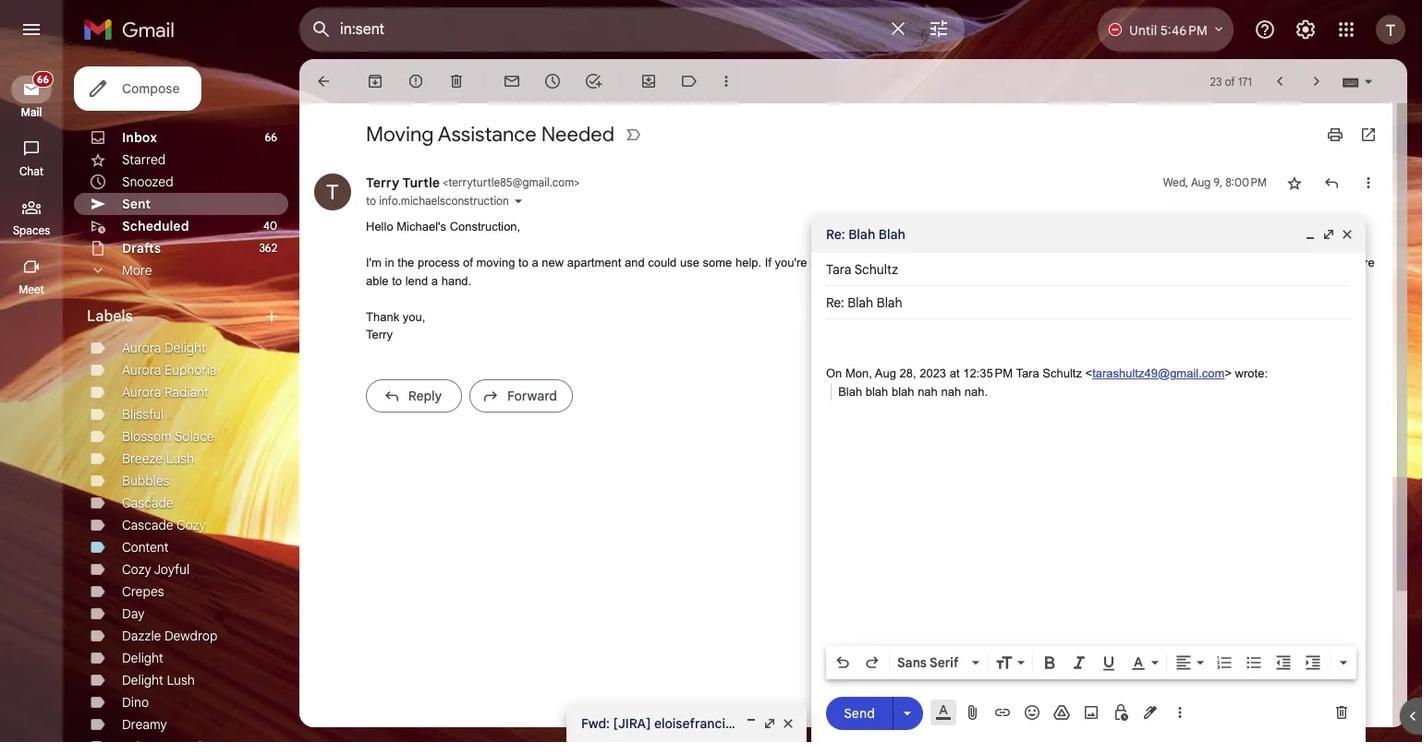 Task type: describe. For each thing, give the bounding box(es) containing it.
1 blah from the left
[[866, 385, 888, 399]]

dazzle dewdrop link
[[122, 628, 218, 645]]

i'd
[[938, 256, 950, 270]]

select input tool image
[[1363, 74, 1374, 88]]

thank
[[366, 310, 399, 324]]

terryturtle85@gmail.com
[[448, 176, 574, 189]]

hello
[[366, 220, 393, 234]]

more
[[122, 262, 152, 279]]

joyful
[[154, 562, 190, 578]]

labels heading
[[87, 308, 262, 326]]

cascade for cascade link
[[122, 495, 173, 512]]

minimize image
[[1303, 227, 1318, 242]]

cozy joyful
[[122, 562, 190, 578]]

numbered list ‪(⌘⇧7)‬ image
[[1215, 654, 1234, 673]]

aurora for aurora radiant
[[122, 384, 161, 401]]

could
[[648, 256, 677, 270]]

2 blah from the left
[[892, 385, 914, 399]]

breeze lush
[[122, 451, 194, 468]]

chat
[[19, 164, 43, 178]]

this
[[861, 256, 880, 270]]

cascade link
[[122, 495, 173, 512]]

underline ‪(⌘u)‬ image
[[1100, 655, 1118, 674]]

pop out image for minimize image
[[762, 717, 777, 732]]

1 vertical spatial 66
[[265, 130, 277, 144]]

crepes link
[[122, 584, 164, 601]]

dino
[[122, 695, 149, 712]]

aurora for aurora euphoria
[[122, 362, 161, 379]]

starred link
[[122, 152, 166, 168]]

the
[[398, 256, 414, 270]]

sent link
[[122, 196, 151, 213]]

to up the hello
[[366, 194, 376, 208]]

insert signature image
[[1141, 704, 1160, 723]]

delight lush link
[[122, 673, 195, 689]]

sent
[[122, 196, 151, 213]]

let
[[1262, 256, 1278, 270]]

needed
[[541, 122, 614, 147]]

turtle
[[402, 175, 440, 191]]

2 in from the left
[[1100, 256, 1109, 270]]

lush for breeze lush
[[166, 451, 194, 468]]

use
[[680, 256, 699, 270]]

back to sent mail image
[[314, 72, 333, 91]]

2 you're from the left
[[1342, 256, 1375, 270]]

171
[[1238, 74, 1252, 88]]

clear search image
[[880, 10, 917, 47]]

weekend,
[[883, 256, 935, 270]]

1 in from the left
[[385, 256, 394, 270]]

2 nah from the left
[[941, 385, 961, 399]]

more image
[[717, 72, 736, 91]]

16
[[849, 716, 862, 733]]

> wrote:
[[1225, 367, 1268, 381]]

snoozed
[[122, 174, 173, 190]]

1 horizontal spatial cozy
[[176, 517, 206, 534]]

< inside the message body text field
[[1085, 367, 1092, 381]]

settings image
[[1295, 18, 1317, 41]]

pop out image for minimize icon
[[1321, 227, 1336, 242]]

dreamy
[[122, 717, 167, 734]]

spaces heading
[[0, 224, 63, 238]]

lend
[[405, 274, 428, 288]]

inbox
[[122, 129, 157, 146]]

newer image
[[1271, 72, 1289, 91]]

starred
[[122, 152, 166, 168]]

to right the 16
[[865, 716, 878, 733]]

sans
[[897, 655, 927, 672]]

aurora euphoria link
[[122, 362, 217, 379]]

toggle confidential mode image
[[1112, 704, 1130, 723]]

[jira]
[[613, 716, 651, 733]]

cascade cozy link
[[122, 517, 206, 534]]

cascade for cascade cozy
[[122, 517, 173, 534]]

cozy joyful link
[[122, 562, 190, 578]]

insert link ‪(⌘k)‬ image
[[993, 704, 1012, 723]]

aurora delight link
[[122, 340, 206, 357]]

items.
[[1226, 256, 1258, 270]]

moving
[[366, 122, 434, 147]]

dialog containing sans serif
[[811, 216, 1366, 743]]

me
[[1282, 256, 1298, 270]]

mail heading
[[0, 105, 63, 120]]

meet heading
[[0, 283, 63, 298]]

apartment
[[567, 256, 621, 270]]

if
[[1333, 256, 1339, 270]]

few
[[1169, 256, 1187, 270]]

heavy
[[1191, 256, 1223, 270]]

aurora for aurora delight
[[122, 340, 161, 357]]

dewdrop
[[165, 628, 218, 645]]

send
[[844, 706, 875, 722]]

send button
[[826, 697, 893, 730]]

fwd:
[[581, 716, 610, 733]]

dino link
[[122, 695, 149, 712]]

blah
[[838, 385, 862, 399]]

available
[[811, 256, 858, 270]]

66 inside navigation
[[37, 73, 49, 86]]

assistance
[[1040, 256, 1097, 270]]

close image for pop out image corresponding to minimize image
[[781, 717, 796, 732]]

navigation containing mail
[[0, 59, 65, 743]]

blossom
[[122, 429, 172, 445]]

mark as unread image
[[503, 72, 521, 91]]

to info.michaelsconstruction
[[366, 194, 509, 208]]

wed, aug 9, 8:00 pm cell
[[1163, 174, 1267, 192]]

breeze lush link
[[122, 451, 194, 468]]

schultz
[[1043, 367, 1082, 381]]

new
[[542, 256, 564, 270]]

archive image
[[366, 72, 384, 91]]

1 horizontal spatial a
[[532, 256, 538, 270]]

compose button
[[74, 67, 202, 111]]

reply
[[408, 388, 442, 404]]

eloisefrancis23
[[654, 716, 746, 733]]

labels image
[[680, 72, 699, 91]]

drafts
[[122, 240, 161, 257]]

23
[[1210, 74, 1222, 88]]

1 nah from the left
[[918, 385, 938, 399]]

appreciate
[[954, 256, 1010, 270]]

reply link
[[366, 379, 462, 413]]

add to tasks image
[[584, 72, 602, 91]]

bold ‪(⌘b)‬ image
[[1040, 654, 1059, 673]]

inbox link
[[122, 129, 157, 146]]

to left 'lend'
[[392, 274, 402, 288]]

forward
[[507, 388, 557, 404]]

forward link
[[469, 379, 573, 413]]

gtms-
[[807, 716, 849, 733]]

thank you, terry
[[366, 310, 425, 342]]

spaces
[[13, 224, 50, 237]]

terry turtle cell
[[366, 175, 580, 191]]

8:00 pm
[[1226, 176, 1267, 189]]

aurora delight
[[122, 340, 206, 357]]

1 terry from the top
[[366, 175, 400, 191]]

aurora euphoria
[[122, 362, 217, 379]]

some
[[703, 256, 732, 270]]



Task type: vqa. For each thing, say whether or not it's contained in the screenshot.
the left meeting
no



Task type: locate. For each thing, give the bounding box(es) containing it.
a left new
[[532, 256, 538, 270]]

delight link
[[122, 651, 163, 667]]

0 vertical spatial 66
[[37, 73, 49, 86]]

hand.
[[441, 274, 471, 288]]

day
[[122, 606, 145, 623]]

0 horizontal spatial aug
[[875, 367, 896, 381]]

show details image
[[513, 196, 524, 207]]

1 you're from the left
[[775, 256, 807, 270]]

terry inside thank you, terry
[[366, 328, 393, 342]]

info.michaelsconstruction
[[379, 194, 509, 208]]

0 horizontal spatial >
[[574, 176, 580, 189]]

aug inside cell
[[1191, 176, 1211, 189]]

on
[[826, 367, 842, 381]]

23 of 171
[[1210, 74, 1252, 88]]

2 terry from the top
[[366, 328, 393, 342]]

66
[[37, 73, 49, 86], [265, 130, 277, 144]]

aug left 28, on the right of page
[[875, 367, 896, 381]]

bubbles link
[[122, 473, 170, 490]]

able
[[366, 274, 389, 288]]

close image
[[1340, 227, 1355, 242], [781, 717, 796, 732]]

66 up the 40
[[265, 130, 277, 144]]

1 vertical spatial lush
[[167, 673, 195, 689]]

report spam image
[[407, 72, 425, 91]]

content
[[122, 540, 169, 556]]

of inside i'm in the process of moving to a new apartment and could use some help. if you're available this weekend, i'd appreciate your assistance in carrying a few heavy items. let me know if you're able to lend a hand.
[[463, 256, 473, 270]]

Search in mail search field
[[299, 7, 965, 52]]

italic ‪(⌘i)‬ image
[[1070, 654, 1089, 673]]

more send options image
[[898, 705, 917, 723]]

to
[[366, 194, 376, 208], [518, 256, 528, 270], [392, 274, 402, 288], [865, 716, 878, 733]]

in left the carrying at top
[[1100, 256, 1109, 270]]

1 vertical spatial <
[[1085, 367, 1092, 381]]

blah down 28, on the right of page
[[892, 385, 914, 399]]

1 horizontal spatial 66
[[265, 130, 277, 144]]

if
[[765, 256, 772, 270]]

chat heading
[[0, 164, 63, 179]]

1 vertical spatial terry
[[366, 328, 393, 342]]

delight for 'delight' link
[[122, 651, 163, 667]]

to right "moving"
[[518, 256, 528, 270]]

gmail image
[[83, 11, 184, 48]]

1 horizontal spatial pop out image
[[1321, 227, 1336, 242]]

pop out image right minimize icon
[[1321, 227, 1336, 242]]

> inside terry turtle < terryturtle85@gmail.com >
[[574, 176, 580, 189]]

indent less ‪(⌘[)‬ image
[[1274, 654, 1293, 673]]

0 horizontal spatial a
[[431, 274, 438, 288]]

0 horizontal spatial pop out image
[[762, 717, 777, 732]]

undo ‪(⌘z)‬ image
[[834, 654, 852, 673]]

cozy up crepes link
[[122, 562, 151, 578]]

minimize image
[[744, 717, 759, 732]]

fwd: [jira] eloisefrancis23 assigned gtms-16 to you
[[581, 716, 903, 733]]

sans serif option
[[894, 654, 968, 673]]

older image
[[1308, 72, 1326, 91]]

nah down 2023
[[918, 385, 938, 399]]

terry down thank
[[366, 328, 393, 342]]

3 aurora from the top
[[122, 384, 161, 401]]

move to inbox image
[[639, 72, 658, 91]]

> left "wrote:"
[[1225, 367, 1232, 381]]

snooze image
[[543, 72, 562, 91]]

> inside the message body text field
[[1225, 367, 1232, 381]]

search in mail image
[[305, 13, 338, 46]]

serif
[[930, 655, 959, 672]]

<
[[443, 176, 448, 189], [1085, 367, 1092, 381]]

lush down "dewdrop"
[[167, 673, 195, 689]]

2 aurora from the top
[[122, 362, 161, 379]]

0 vertical spatial delight
[[164, 340, 206, 357]]

blah
[[866, 385, 888, 399], [892, 385, 914, 399]]

sans serif
[[897, 655, 959, 672]]

< inside terry turtle < terryturtle85@gmail.com >
[[443, 176, 448, 189]]

bulleted list ‪(⌘⇧8)‬ image
[[1245, 654, 1263, 673]]

2023
[[920, 367, 946, 381]]

you
[[881, 716, 903, 733]]

Search in mail text field
[[340, 20, 876, 39]]

2 cascade from the top
[[122, 517, 173, 534]]

1 horizontal spatial you're
[[1342, 256, 1375, 270]]

0 horizontal spatial nah
[[918, 385, 938, 399]]

of up the 'hand.'
[[463, 256, 473, 270]]

1 vertical spatial of
[[463, 256, 473, 270]]

terry turtle < terryturtle85@gmail.com >
[[366, 175, 580, 191]]

1 horizontal spatial >
[[1225, 367, 1232, 381]]

1 horizontal spatial of
[[1225, 74, 1235, 88]]

delight down dazzle on the bottom left
[[122, 651, 163, 667]]

blah down mon,
[[866, 385, 888, 399]]

moving
[[476, 256, 515, 270]]

pop out image
[[1321, 227, 1336, 242], [762, 717, 777, 732]]

1 horizontal spatial aug
[[1191, 176, 1211, 189]]

1 vertical spatial >
[[1225, 367, 1232, 381]]

aug left 9,
[[1191, 176, 1211, 189]]

28,
[[900, 367, 916, 381]]

advanced search options image
[[920, 10, 957, 47]]

insert photo image
[[1082, 704, 1101, 723]]

pop out image right minimize image
[[762, 717, 777, 732]]

bubbles
[[122, 473, 170, 490]]

insert files using drive image
[[1053, 704, 1071, 723]]

0 vertical spatial terry
[[366, 175, 400, 191]]

carrying
[[1113, 256, 1155, 270]]

a
[[532, 256, 538, 270], [1159, 256, 1165, 270], [431, 274, 438, 288]]

formatting options toolbar
[[826, 647, 1357, 680]]

< up info.michaelsconstruction
[[443, 176, 448, 189]]

know
[[1302, 256, 1330, 270]]

support image
[[1254, 18, 1276, 41]]

blissful
[[122, 407, 164, 423]]

aurora down aurora delight
[[122, 362, 161, 379]]

discard draft ‪(⌘⇧d)‬ image
[[1333, 704, 1351, 723]]

0 vertical spatial of
[[1225, 74, 1235, 88]]

scheduled
[[122, 218, 189, 235]]

wrote:
[[1235, 367, 1268, 381]]

0 horizontal spatial in
[[385, 256, 394, 270]]

0 vertical spatial cozy
[[176, 517, 206, 534]]

close image for minimize icon's pop out image
[[1340, 227, 1355, 242]]

i'm in the process of moving to a new apartment and could use some help. if you're available this weekend, i'd appreciate your assistance in carrying a few heavy items. let me know if you're able to lend a hand.
[[366, 256, 1375, 288]]

1 vertical spatial aurora
[[122, 362, 161, 379]]

euphoria
[[164, 362, 217, 379]]

1 vertical spatial cascade
[[122, 517, 173, 534]]

construction,
[[450, 220, 520, 234]]

0 vertical spatial aurora
[[122, 340, 161, 357]]

dreamy link
[[122, 717, 167, 734]]

1 vertical spatial aug
[[875, 367, 896, 381]]

mail
[[21, 105, 42, 119]]

lush for delight lush
[[167, 673, 195, 689]]

a right 'lend'
[[431, 274, 438, 288]]

2 vertical spatial aurora
[[122, 384, 161, 401]]

0 vertical spatial pop out image
[[1321, 227, 1336, 242]]

1 vertical spatial cozy
[[122, 562, 151, 578]]

cozy up joyful
[[176, 517, 206, 534]]

1 horizontal spatial nah
[[941, 385, 961, 399]]

0 horizontal spatial close image
[[781, 717, 796, 732]]

attach files image
[[964, 704, 982, 723]]

Not starred checkbox
[[1285, 174, 1304, 192]]

on mon, aug 28, 2023 at 12:35 pm tara schultz <
[[826, 367, 1092, 381]]

2 horizontal spatial a
[[1159, 256, 1165, 270]]

dazzle dewdrop
[[122, 628, 218, 645]]

redo ‪(⌘y)‬ image
[[863, 654, 882, 673]]

1 horizontal spatial in
[[1100, 256, 1109, 270]]

> down needed
[[574, 176, 580, 189]]

0 horizontal spatial blah
[[866, 385, 888, 399]]

you,
[[403, 310, 425, 324]]

cascade down bubbles link
[[122, 495, 173, 512]]

blissful link
[[122, 407, 164, 423]]

cascade cozy
[[122, 517, 206, 534]]

2 vertical spatial delight
[[122, 673, 163, 689]]

0 horizontal spatial cozy
[[122, 562, 151, 578]]

main menu image
[[20, 18, 43, 41]]

indent more ‪(⌘])‬ image
[[1304, 654, 1322, 673]]

drafts link
[[122, 240, 161, 257]]

snoozed link
[[122, 174, 173, 190]]

dazzle
[[122, 628, 161, 645]]

0 horizontal spatial <
[[443, 176, 448, 189]]

delight lush
[[122, 673, 195, 689]]

delight down 'delight' link
[[122, 673, 163, 689]]

1 cascade from the top
[[122, 495, 173, 512]]

0 vertical spatial aug
[[1191, 176, 1211, 189]]

362
[[259, 241, 277, 255]]

aurora radiant
[[122, 384, 209, 401]]

1 aurora from the top
[[122, 340, 161, 357]]

0 horizontal spatial 66
[[37, 73, 49, 86]]

terry left turtle
[[366, 175, 400, 191]]

close image right minimize image
[[781, 717, 796, 732]]

0 vertical spatial <
[[443, 176, 448, 189]]

cozy
[[176, 517, 206, 534], [122, 562, 151, 578]]

lush down 'blossom solace'
[[166, 451, 194, 468]]

1 horizontal spatial blah
[[892, 385, 914, 399]]

breeze
[[122, 451, 163, 468]]

aug inside the message body text field
[[875, 367, 896, 381]]

Message Body text field
[[826, 329, 1351, 641]]

more formatting options image
[[1334, 654, 1353, 673]]

a left the few
[[1159, 256, 1165, 270]]

1 horizontal spatial close image
[[1340, 227, 1355, 242]]

navigation
[[0, 59, 65, 743]]

0 vertical spatial lush
[[166, 451, 194, 468]]

0 vertical spatial >
[[574, 176, 580, 189]]

blossom solace link
[[122, 429, 214, 445]]

delight
[[164, 340, 206, 357], [122, 651, 163, 667], [122, 673, 163, 689]]

process
[[418, 256, 460, 270]]

mon,
[[845, 367, 872, 381]]

hello michael's construction,
[[366, 220, 520, 234]]

1 horizontal spatial <
[[1085, 367, 1092, 381]]

in right 'i'm'
[[385, 256, 394, 270]]

delete image
[[447, 72, 466, 91]]

< right schultz
[[1085, 367, 1092, 381]]

of
[[1225, 74, 1235, 88], [463, 256, 473, 270]]

66 up mail
[[37, 73, 49, 86]]

0 horizontal spatial of
[[463, 256, 473, 270]]

labels
[[87, 308, 133, 326]]

at
[[950, 367, 960, 381]]

of right the 23
[[1225, 74, 1235, 88]]

nah down at
[[941, 385, 961, 399]]

aurora up blissful
[[122, 384, 161, 401]]

content link
[[122, 540, 169, 556]]

0 vertical spatial cascade
[[122, 495, 173, 512]]

0 horizontal spatial you're
[[775, 256, 807, 270]]

help.
[[735, 256, 762, 270]]

0 vertical spatial close image
[[1340, 227, 1355, 242]]

close image right minimize icon
[[1340, 227, 1355, 242]]

aurora up aurora euphoria
[[122, 340, 161, 357]]

assigned
[[750, 716, 804, 733]]

12:35 pm
[[963, 367, 1013, 381]]

more button
[[74, 260, 288, 282]]

more options image
[[1174, 704, 1186, 723]]

cascade
[[122, 495, 173, 512], [122, 517, 173, 534]]

insert emoji ‪(⌘⇧2)‬ image
[[1023, 704, 1041, 723]]

nah
[[918, 385, 938, 399], [941, 385, 961, 399]]

your
[[1013, 256, 1037, 270]]

delight up euphoria at the left
[[164, 340, 206, 357]]

i'm
[[366, 256, 382, 270]]

dialog
[[811, 216, 1366, 743]]

cascade down cascade link
[[122, 517, 173, 534]]

1 vertical spatial close image
[[781, 717, 796, 732]]

1 vertical spatial delight
[[122, 651, 163, 667]]

Subject field
[[826, 294, 1351, 312]]

1 vertical spatial pop out image
[[762, 717, 777, 732]]

delight for delight lush
[[122, 673, 163, 689]]

40
[[263, 219, 277, 233]]



